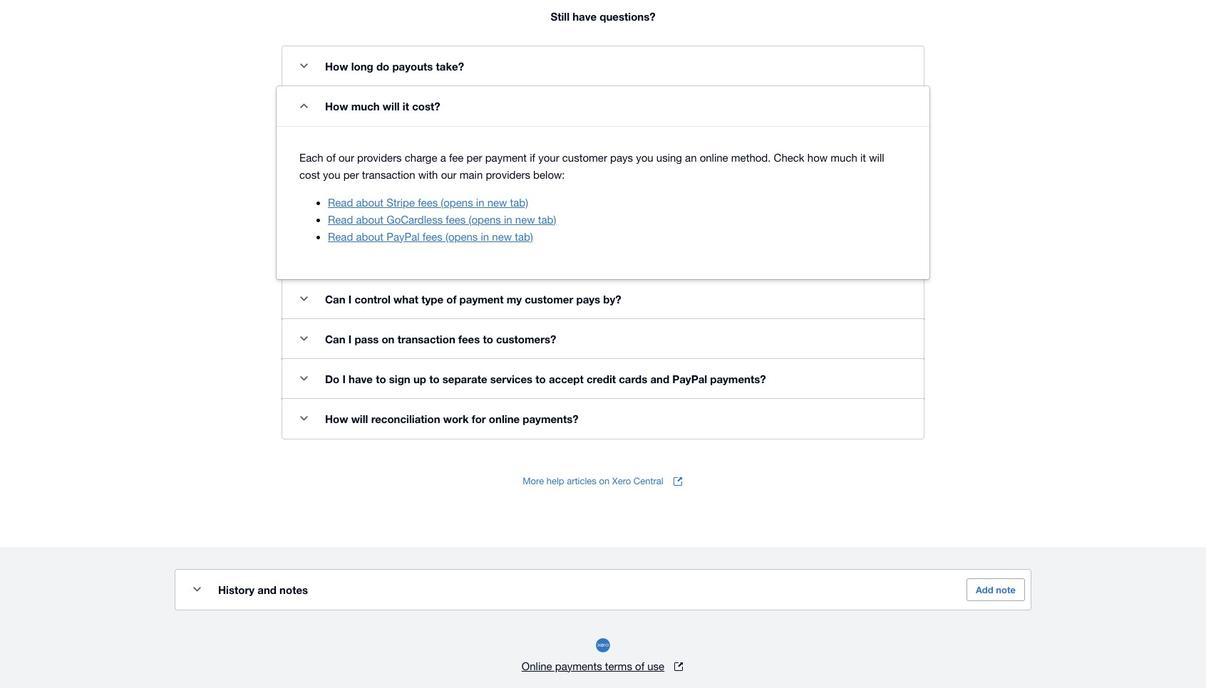 Task type: vqa. For each thing, say whether or not it's contained in the screenshot.
top "have"
yes



Task type: describe. For each thing, give the bounding box(es) containing it.
accept
[[549, 372, 584, 385]]

much inside each of our providers charge a fee per payment if your customer pays you using an online method. check how much it will cost you per transaction with our main providers below:
[[831, 151, 857, 164]]

read about paypal fees (opens in new tab) link
[[328, 231, 533, 243]]

each of our providers charge a fee per payment if your customer pays you using an online method. check how much it will cost you per transaction with our main providers below:
[[299, 151, 884, 181]]

method.
[[731, 151, 771, 164]]

can i pass on transaction fees to customers?
[[325, 333, 556, 345]]

credit
[[587, 372, 616, 385]]

up
[[413, 372, 426, 385]]

customer inside each of our providers charge a fee per payment if your customer pays you using an online method. check how much it will cost you per transaction with our main providers below:
[[562, 151, 607, 164]]

check
[[774, 151, 805, 164]]

toggle image for do i have to sign up to separate services to accept credit cards and paypal payments?
[[300, 376, 308, 381]]

add note button
[[966, 578, 1025, 601]]

paypal inside read about stripe fees (opens in new tab) read about gocardless fees (opens in new tab) read about paypal fees (opens in new tab)
[[387, 231, 420, 243]]

1 about from the top
[[356, 196, 384, 208]]

0 vertical spatial our
[[339, 151, 354, 164]]

to right "up"
[[429, 372, 439, 385]]

pass
[[355, 333, 379, 345]]

1 vertical spatial providers
[[486, 169, 530, 181]]

a
[[440, 151, 446, 164]]

below:
[[533, 169, 565, 181]]

separate
[[442, 372, 487, 385]]

how
[[807, 151, 828, 164]]

toggle button for how much will it cost?
[[289, 92, 318, 120]]

fee
[[449, 151, 464, 164]]

help
[[547, 476, 564, 486]]

1 vertical spatial paypal
[[672, 372, 707, 385]]

an
[[685, 151, 697, 164]]

0 vertical spatial new
[[487, 196, 507, 208]]

toggle button for how will reconciliation work for online payments?
[[289, 405, 318, 433]]

0 horizontal spatial per
[[343, 169, 359, 181]]

each
[[299, 151, 323, 164]]

0 horizontal spatial and
[[258, 583, 277, 596]]

online payments terms of use link
[[510, 653, 696, 681]]

stripe
[[387, 196, 415, 208]]

i for pass
[[348, 333, 352, 345]]

by?
[[603, 293, 621, 305]]

my
[[507, 293, 522, 305]]

2 read from the top
[[328, 213, 353, 226]]

toggle image for can i control what type of payment my customer pays by?
[[300, 297, 308, 302]]

i for control
[[348, 293, 352, 305]]

fees down can i control what type of payment my customer pays by?
[[458, 333, 480, 345]]

note
[[996, 584, 1016, 596]]

gocardless
[[387, 213, 443, 226]]

do
[[325, 372, 339, 385]]

customers?
[[496, 333, 556, 345]]

online inside each of our providers charge a fee per payment if your customer pays you using an online method. check how much it will cost you per transaction with our main providers below:
[[700, 151, 728, 164]]

central
[[634, 476, 663, 486]]

2 about from the top
[[356, 213, 384, 226]]

still
[[551, 10, 570, 22]]

can for can i pass on transaction fees to customers?
[[325, 333, 345, 345]]

0 vertical spatial per
[[467, 151, 482, 164]]

1 vertical spatial you
[[323, 169, 340, 181]]

articles
[[567, 476, 596, 486]]

online payments terms of use
[[522, 660, 664, 673]]

payouts
[[392, 60, 433, 72]]

how long do payouts take?
[[325, 60, 464, 72]]

if
[[530, 151, 535, 164]]

it inside each of our providers charge a fee per payment if your customer pays you using an online method. check how much it will cost you per transaction with our main providers below:
[[860, 151, 866, 164]]

1 vertical spatial payment
[[459, 293, 504, 305]]

0 horizontal spatial it
[[403, 99, 409, 112]]

toggle image for how long do payouts take?
[[300, 63, 308, 68]]

0 vertical spatial you
[[636, 151, 653, 164]]

terms
[[605, 660, 632, 673]]

still have questions?
[[551, 10, 656, 22]]

reconciliation
[[371, 412, 440, 425]]

0 horizontal spatial pays
[[576, 293, 600, 305]]

type
[[421, 293, 443, 305]]

1 horizontal spatial will
[[383, 99, 400, 112]]

2 horizontal spatial of
[[635, 660, 644, 673]]

1 vertical spatial (opens
[[469, 213, 501, 226]]

read about stripe fees (opens in new tab) read about gocardless fees (opens in new tab) read about paypal fees (opens in new tab)
[[328, 196, 556, 243]]

3 about from the top
[[356, 231, 384, 243]]

on for transaction
[[382, 333, 395, 345]]

1 vertical spatial tab)
[[538, 213, 556, 226]]

with
[[418, 169, 438, 181]]

1 vertical spatial in
[[504, 213, 512, 226]]

toggle image for how will reconciliation work for online payments?
[[300, 416, 308, 421]]

0 horizontal spatial online
[[489, 412, 520, 425]]

1 horizontal spatial our
[[441, 169, 457, 181]]

take?
[[436, 60, 464, 72]]

toggle button for history and notes
[[182, 576, 211, 604]]

toggle image
[[300, 103, 308, 108]]

toggle button for do i have to sign up to separate services to accept credit cards and paypal payments?
[[289, 365, 318, 393]]

toggle button for can i pass on transaction fees to customers?
[[289, 325, 318, 353]]



Task type: locate. For each thing, give the bounding box(es) containing it.
transaction down the type
[[397, 333, 455, 345]]

0 vertical spatial and
[[650, 372, 669, 385]]

fees down read about gocardless fees (opens in new tab) link
[[423, 231, 443, 243]]

can left control at the top
[[325, 293, 345, 305]]

1 horizontal spatial and
[[650, 372, 669, 385]]

customer
[[562, 151, 607, 164], [525, 293, 573, 305]]

to
[[483, 333, 493, 345], [376, 372, 386, 385], [429, 372, 439, 385], [536, 372, 546, 385]]

0 vertical spatial read
[[328, 196, 353, 208]]

1 vertical spatial new
[[515, 213, 535, 226]]

do
[[376, 60, 389, 72]]

it
[[403, 99, 409, 112], [860, 151, 866, 164]]

(opens down read about gocardless fees (opens in new tab) link
[[446, 231, 478, 243]]

how down do
[[325, 412, 348, 425]]

about left gocardless
[[356, 213, 384, 226]]

work
[[443, 412, 469, 425]]

how right toggle icon
[[325, 99, 348, 112]]

per right cost
[[343, 169, 359, 181]]

i left pass
[[348, 333, 352, 345]]

on left the xero in the bottom right of the page
[[599, 476, 610, 486]]

toggle image
[[300, 63, 308, 68], [300, 297, 308, 302], [300, 336, 308, 341], [300, 376, 308, 381], [300, 416, 308, 421], [193, 587, 201, 592]]

per up "main"
[[467, 151, 482, 164]]

1 horizontal spatial per
[[467, 151, 482, 164]]

transaction up stripe
[[362, 169, 415, 181]]

1 horizontal spatial you
[[636, 151, 653, 164]]

history and notes
[[218, 583, 308, 596]]

and
[[650, 372, 669, 385], [258, 583, 277, 596]]

0 horizontal spatial have
[[349, 372, 373, 385]]

cost?
[[412, 99, 440, 112]]

0 vertical spatial online
[[700, 151, 728, 164]]

1 vertical spatial payments?
[[523, 412, 579, 425]]

online
[[700, 151, 728, 164], [489, 412, 520, 425]]

2 vertical spatial new
[[492, 231, 512, 243]]

0 vertical spatial transaction
[[362, 169, 415, 181]]

1 vertical spatial our
[[441, 169, 457, 181]]

fees
[[418, 196, 438, 208], [446, 213, 466, 226], [423, 231, 443, 243], [458, 333, 480, 345]]

2 horizontal spatial will
[[869, 151, 884, 164]]

1 vertical spatial pays
[[576, 293, 600, 305]]

2 vertical spatial i
[[342, 372, 346, 385]]

can left pass
[[325, 333, 345, 345]]

can for can i control what type of payment my customer pays by?
[[325, 293, 345, 305]]

1 vertical spatial about
[[356, 213, 384, 226]]

1 horizontal spatial it
[[860, 151, 866, 164]]

0 horizontal spatial on
[[382, 333, 395, 345]]

0 horizontal spatial our
[[339, 151, 354, 164]]

have
[[573, 10, 597, 22], [349, 372, 373, 385]]

0 vertical spatial can
[[325, 293, 345, 305]]

1 horizontal spatial paypal
[[672, 372, 707, 385]]

customer right your
[[562, 151, 607, 164]]

0 vertical spatial on
[[382, 333, 395, 345]]

how for how much will it cost?
[[325, 99, 348, 112]]

0 vertical spatial tab)
[[510, 196, 528, 208]]

1 horizontal spatial payments?
[[710, 372, 766, 385]]

how will reconciliation work for online payments?
[[325, 412, 579, 425]]

2 vertical spatial of
[[635, 660, 644, 673]]

toggle image for history and notes
[[193, 587, 201, 592]]

1 vertical spatial read
[[328, 213, 353, 226]]

0 vertical spatial much
[[351, 99, 380, 112]]

in
[[476, 196, 484, 208], [504, 213, 512, 226], [481, 231, 489, 243]]

you right cost
[[323, 169, 340, 181]]

new up read about gocardless fees (opens in new tab) link
[[487, 196, 507, 208]]

it right how
[[860, 151, 866, 164]]

payment left if
[[485, 151, 527, 164]]

payment left my
[[459, 293, 504, 305]]

1 vertical spatial transaction
[[397, 333, 455, 345]]

xero
[[612, 476, 631, 486]]

paypal right cards
[[672, 372, 707, 385]]

0 vertical spatial customer
[[562, 151, 607, 164]]

will left cost?
[[383, 99, 400, 112]]

to left customers? at the left
[[483, 333, 493, 345]]

3 read from the top
[[328, 231, 353, 243]]

toggle button for how long do payouts take?
[[289, 52, 318, 80]]

pays inside each of our providers charge a fee per payment if your customer pays you using an online method. check how much it will cost you per transaction with our main providers below:
[[610, 151, 633, 164]]

payment inside each of our providers charge a fee per payment if your customer pays you using an online method. check how much it will cost you per transaction with our main providers below:
[[485, 151, 527, 164]]

1 read from the top
[[328, 196, 353, 208]]

of right each
[[326, 151, 336, 164]]

about left stripe
[[356, 196, 384, 208]]

3 how from the top
[[325, 412, 348, 425]]

0 vertical spatial payment
[[485, 151, 527, 164]]

new down read about gocardless fees (opens in new tab) link
[[492, 231, 512, 243]]

main
[[460, 169, 483, 181]]

our right each
[[339, 151, 354, 164]]

0 vertical spatial i
[[348, 293, 352, 305]]

i left control at the top
[[348, 293, 352, 305]]

1 horizontal spatial online
[[700, 151, 728, 164]]

1 vertical spatial how
[[325, 99, 348, 112]]

2 vertical spatial tab)
[[515, 231, 533, 243]]

will
[[383, 99, 400, 112], [869, 151, 884, 164], [351, 412, 368, 425]]

0 vertical spatial about
[[356, 196, 384, 208]]

new
[[487, 196, 507, 208], [515, 213, 535, 226], [492, 231, 512, 243]]

0 horizontal spatial providers
[[357, 151, 402, 164]]

can
[[325, 293, 345, 305], [325, 333, 345, 345]]

1 horizontal spatial have
[[573, 10, 597, 22]]

using
[[656, 151, 682, 164]]

0 horizontal spatial will
[[351, 412, 368, 425]]

1 vertical spatial per
[[343, 169, 359, 181]]

1 vertical spatial can
[[325, 333, 345, 345]]

paypal down gocardless
[[387, 231, 420, 243]]

2 vertical spatial how
[[325, 412, 348, 425]]

1 how from the top
[[325, 60, 348, 72]]

will right how
[[869, 151, 884, 164]]

more
[[523, 476, 544, 486]]

questions?
[[600, 10, 656, 22]]

much right how
[[831, 151, 857, 164]]

0 vertical spatial (opens
[[441, 196, 473, 208]]

how for how long do payouts take?
[[325, 60, 348, 72]]

charge
[[405, 151, 437, 164]]

how left long
[[325, 60, 348, 72]]

payment
[[485, 151, 527, 164], [459, 293, 504, 305]]

per
[[467, 151, 482, 164], [343, 169, 359, 181]]

have right still
[[573, 10, 597, 22]]

our
[[339, 151, 354, 164], [441, 169, 457, 181]]

on right pass
[[382, 333, 395, 345]]

control
[[355, 293, 391, 305]]

read about gocardless fees (opens in new tab) link
[[328, 213, 556, 226]]

0 vertical spatial will
[[383, 99, 400, 112]]

of inside each of our providers charge a fee per payment if your customer pays you using an online method. check how much it will cost you per transaction with our main providers below:
[[326, 151, 336, 164]]

use
[[647, 660, 664, 673]]

2 can from the top
[[325, 333, 345, 345]]

more help articles on xero central
[[523, 476, 663, 486]]

2 how from the top
[[325, 99, 348, 112]]

2 vertical spatial (opens
[[446, 231, 478, 243]]

how
[[325, 60, 348, 72], [325, 99, 348, 112], [325, 412, 348, 425]]

will left reconciliation
[[351, 412, 368, 425]]

our down the a
[[441, 169, 457, 181]]

payments?
[[710, 372, 766, 385], [523, 412, 579, 425]]

transaction inside each of our providers charge a fee per payment if your customer pays you using an online method. check how much it will cost you per transaction with our main providers below:
[[362, 169, 415, 181]]

on inside button
[[599, 476, 610, 486]]

providers left charge
[[357, 151, 402, 164]]

of left use
[[635, 660, 644, 673]]

0 horizontal spatial you
[[323, 169, 340, 181]]

1 horizontal spatial providers
[[486, 169, 530, 181]]

0 horizontal spatial payments?
[[523, 412, 579, 425]]

read
[[328, 196, 353, 208], [328, 213, 353, 226], [328, 231, 353, 243]]

toggle button for can i control what type of payment my customer pays by?
[[289, 285, 318, 313]]

providers
[[357, 151, 402, 164], [486, 169, 530, 181]]

toggle image for can i pass on transaction fees to customers?
[[300, 336, 308, 341]]

online right an
[[700, 151, 728, 164]]

payments
[[555, 660, 602, 673]]

1 horizontal spatial on
[[599, 476, 610, 486]]

pays left by?
[[576, 293, 600, 305]]

can i control what type of payment my customer pays by?
[[325, 293, 621, 305]]

1 vertical spatial and
[[258, 583, 277, 596]]

online
[[522, 660, 552, 673]]

1 vertical spatial on
[[599, 476, 610, 486]]

have right do
[[349, 372, 373, 385]]

long
[[351, 60, 373, 72]]

(opens up read about gocardless fees (opens in new tab) link
[[441, 196, 473, 208]]

0 vertical spatial payments?
[[710, 372, 766, 385]]

0 horizontal spatial paypal
[[387, 231, 420, 243]]

1 vertical spatial much
[[831, 151, 857, 164]]

online right for
[[489, 412, 520, 425]]

you left using
[[636, 151, 653, 164]]

it left cost?
[[403, 99, 409, 112]]

what
[[394, 293, 418, 305]]

customer right my
[[525, 293, 573, 305]]

1 vertical spatial customer
[[525, 293, 573, 305]]

0 vertical spatial providers
[[357, 151, 402, 164]]

1 vertical spatial will
[[869, 151, 884, 164]]

(opens
[[441, 196, 473, 208], [469, 213, 501, 226], [446, 231, 478, 243]]

i
[[348, 293, 352, 305], [348, 333, 352, 345], [342, 372, 346, 385]]

of right the type
[[446, 293, 457, 305]]

do i have to sign up to separate services to accept credit cards and paypal payments?
[[325, 372, 766, 385]]

to left the accept
[[536, 372, 546, 385]]

pays
[[610, 151, 633, 164], [576, 293, 600, 305]]

(opens down "main"
[[469, 213, 501, 226]]

0 vertical spatial pays
[[610, 151, 633, 164]]

paypal
[[387, 231, 420, 243], [672, 372, 707, 385]]

tab)
[[510, 196, 528, 208], [538, 213, 556, 226], [515, 231, 533, 243]]

0 vertical spatial it
[[403, 99, 409, 112]]

2 vertical spatial read
[[328, 231, 353, 243]]

history
[[218, 583, 255, 596]]

1 can from the top
[[325, 293, 345, 305]]

0 vertical spatial in
[[476, 196, 484, 208]]

0 horizontal spatial much
[[351, 99, 380, 112]]

on for xero
[[599, 476, 610, 486]]

fees up read about paypal fees (opens in new tab) link
[[446, 213, 466, 226]]

2 vertical spatial in
[[481, 231, 489, 243]]

i for have
[[342, 372, 346, 385]]

1 vertical spatial online
[[489, 412, 520, 425]]

0 vertical spatial paypal
[[387, 231, 420, 243]]

0 vertical spatial of
[[326, 151, 336, 164]]

toggle button
[[289, 52, 318, 80], [289, 92, 318, 120], [289, 285, 318, 313], [289, 325, 318, 353], [289, 365, 318, 393], [289, 405, 318, 433], [182, 576, 211, 604]]

0 vertical spatial have
[[573, 10, 597, 22]]

providers down if
[[486, 169, 530, 181]]

of
[[326, 151, 336, 164], [446, 293, 457, 305], [635, 660, 644, 673]]

notes
[[279, 583, 308, 596]]

0 horizontal spatial of
[[326, 151, 336, 164]]

about up control at the top
[[356, 231, 384, 243]]

on
[[382, 333, 395, 345], [599, 476, 610, 486]]

cost
[[299, 169, 320, 181]]

2 vertical spatial will
[[351, 412, 368, 425]]

0 vertical spatial how
[[325, 60, 348, 72]]

i right do
[[342, 372, 346, 385]]

cards
[[619, 372, 647, 385]]

1 horizontal spatial of
[[446, 293, 457, 305]]

1 vertical spatial have
[[349, 372, 373, 385]]

more help articles on xero central button
[[511, 467, 695, 496]]

add note
[[976, 584, 1016, 596]]

transaction
[[362, 169, 415, 181], [397, 333, 455, 345]]

add
[[976, 584, 993, 596]]

will inside each of our providers charge a fee per payment if your customer pays you using an online method. check how much it will cost you per transaction with our main providers below:
[[869, 151, 884, 164]]

1 vertical spatial it
[[860, 151, 866, 164]]

1 horizontal spatial much
[[831, 151, 857, 164]]

sign
[[389, 372, 410, 385]]

pays left using
[[610, 151, 633, 164]]

1 horizontal spatial pays
[[610, 151, 633, 164]]

much down long
[[351, 99, 380, 112]]

read about stripe fees (opens in new tab) link
[[328, 196, 528, 208]]

to left sign
[[376, 372, 386, 385]]

1 vertical spatial of
[[446, 293, 457, 305]]

and left notes
[[258, 583, 277, 596]]

you
[[636, 151, 653, 164], [323, 169, 340, 181]]

for
[[472, 412, 486, 425]]

1 vertical spatial i
[[348, 333, 352, 345]]

how much will it cost?
[[325, 99, 440, 112]]

fees up gocardless
[[418, 196, 438, 208]]

2 vertical spatial about
[[356, 231, 384, 243]]

and right cards
[[650, 372, 669, 385]]

new down the below:
[[515, 213, 535, 226]]

about
[[356, 196, 384, 208], [356, 213, 384, 226], [356, 231, 384, 243]]

how for how will reconciliation work for online payments?
[[325, 412, 348, 425]]

services
[[490, 372, 533, 385]]

much
[[351, 99, 380, 112], [831, 151, 857, 164]]

your
[[538, 151, 559, 164]]



